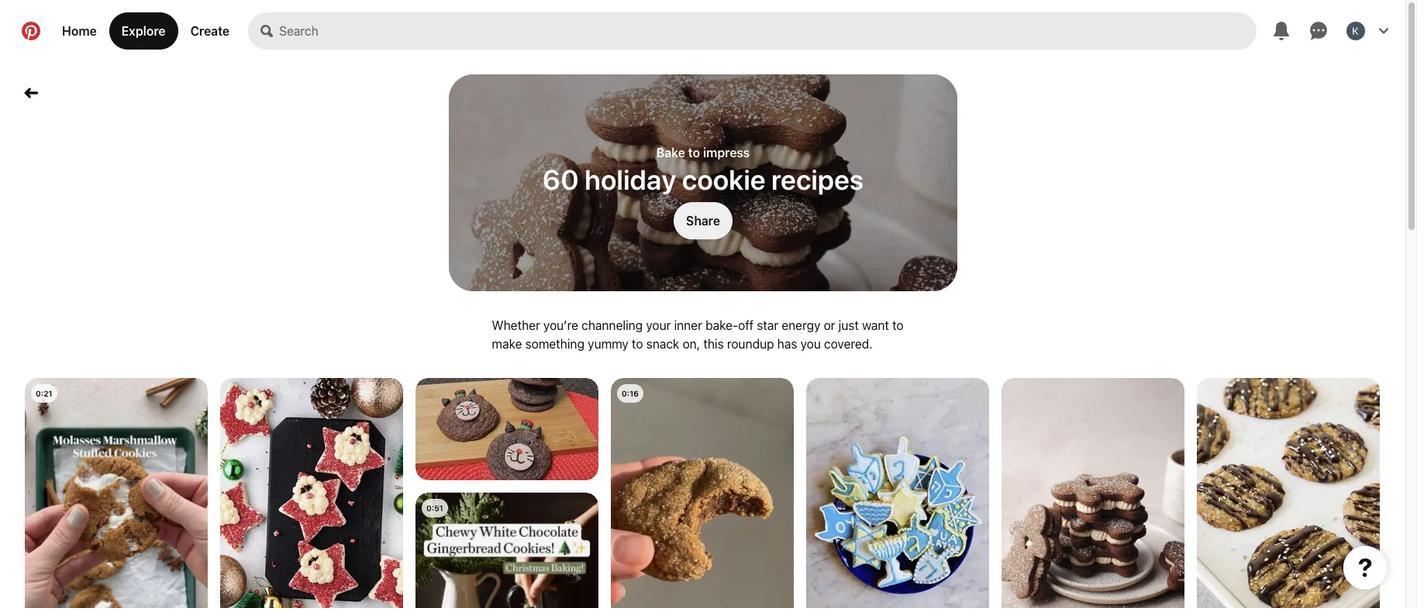 Task type: vqa. For each thing, say whether or not it's contained in the screenshot.
IMAGE
no



Task type: locate. For each thing, give the bounding box(es) containing it.
to inside bake to impress 60 holiday cookie recipes
[[688, 145, 700, 159]]

0 horizontal spatial to
[[632, 337, 643, 351]]

make
[[492, 337, 522, 351]]

something
[[525, 337, 584, 351]]

this
[[703, 337, 724, 351]]

star
[[757, 319, 778, 333]]

to right want at the right of page
[[892, 319, 904, 333]]

roundup
[[727, 337, 774, 351]]

off
[[738, 319, 754, 333]]

these chewy white chocolate gingerbread cookies are sweet, soft, and absolutely delicious! they have that classic gingerbread flavor, from the molasses and all of the cozy spices! the inside of the cookie is warm and soft, and the outside is slightly crisp; the perfect cookie for the holidays! image
[[416, 493, 598, 609]]

celebrating kwanzaa? don't do it without these kwanzaa cats. image
[[416, 378, 598, 481]]

share
[[686, 214, 720, 228]]

home link
[[50, 12, 109, 50]]

these soft and chewy gingerbread cookies have the most incredible texture and the perfect amount of spice. 3/4 cup unsalted butter, room temperature 3/4 cup light brown sugar 1/3 cup molasses 2 teaspoons pure vanilla extract 1 large egg, room temperature 2 1/3 cups all-purpose flour 1/2 teaspoon baking soda 1/4 teaspoon baking powder 2 teaspoons ground cinnamon 2 teaspoons ground ginger 1/2 teaspoon ground cloves 1/4 teaspoon ground nutmeg 1/2 teaspoon salt image
[[611, 378, 794, 609]]

to
[[688, 145, 700, 159], [892, 319, 904, 333], [632, 337, 643, 351]]

want
[[862, 319, 889, 333]]

to left snack at bottom
[[632, 337, 643, 351]]

create
[[190, 24, 230, 38]]

on,
[[683, 337, 700, 351]]

list
[[0, 378, 1405, 609]]

bake to impress 60 holiday cookie recipes
[[542, 145, 863, 196]]

you
[[800, 337, 821, 351]]

60 holiday cookie recipes image
[[448, 74, 957, 291]]

just
[[839, 319, 859, 333]]

has
[[777, 337, 797, 351]]

2 vertical spatial to
[[632, 337, 643, 351]]

you're
[[543, 319, 578, 333]]

to right bake at top
[[688, 145, 700, 159]]

2 horizontal spatial to
[[892, 319, 904, 333]]

create link
[[178, 12, 242, 50]]

kendall parks image
[[1347, 22, 1365, 40]]

1 horizontal spatial to
[[688, 145, 700, 159]]

0 vertical spatial to
[[688, 145, 700, 159]]

home
[[62, 24, 97, 38]]

your
[[646, 319, 671, 333]]

1 vertical spatial to
[[892, 319, 904, 333]]

energy
[[782, 319, 821, 333]]

hanukkah sugar cookies - what jew wanna eat image
[[806, 378, 989, 609]]



Task type: describe. For each thing, give the bounding box(es) containing it.
bake-
[[705, 319, 738, 333]]

or
[[824, 319, 835, 333]]

bake
[[656, 145, 685, 159]]

cookie
[[682, 162, 765, 196]]

share button
[[673, 202, 732, 239]]

recipes
[[771, 162, 863, 196]]

explore link
[[109, 12, 178, 50]]

Search text field
[[279, 12, 1257, 50]]

benne or sesame seeds  were brought to america by west african slaves and they were used to enhance the flavors of foods or used as a thickening agent.  african slaves believed the seeds to be good luck. they are a staple dessert for many people in "low country" south carolina. they are often served during kwanzaa as well. crisp, chewy, nutty and caramelized benne or sesame wafer/cookies are perfect for your holiday or kwanzaa celebrations.  for a more traditional type cookie, leave them plain image
[[1197, 378, 1380, 609]]

60
[[542, 162, 578, 196]]

inner
[[674, 319, 702, 333]]

yummy
[[588, 337, 629, 351]]

holiday
[[584, 162, 676, 196]]

explore
[[122, 24, 166, 38]]

snack
[[646, 337, 679, 351]]

search icon image
[[261, 25, 273, 37]]

this contains an image of: gingerbread sandwich cookies with ginger cream filling image
[[1002, 378, 1185, 609]]

whether you're channeling your inner bake-off star energy or just want to make something yummy to snack on, this roundup has you covered.
[[492, 319, 904, 351]]

channeling
[[582, 319, 643, 333]]

impress
[[703, 145, 749, 159]]

covered.
[[824, 337, 873, 351]]

whether
[[492, 319, 540, 333]]

this contains an image of: molasses marshmallow  stuffed cookies image
[[25, 378, 208, 609]]

this contains an image of: santa cookies for christmas image
[[220, 378, 403, 609]]



